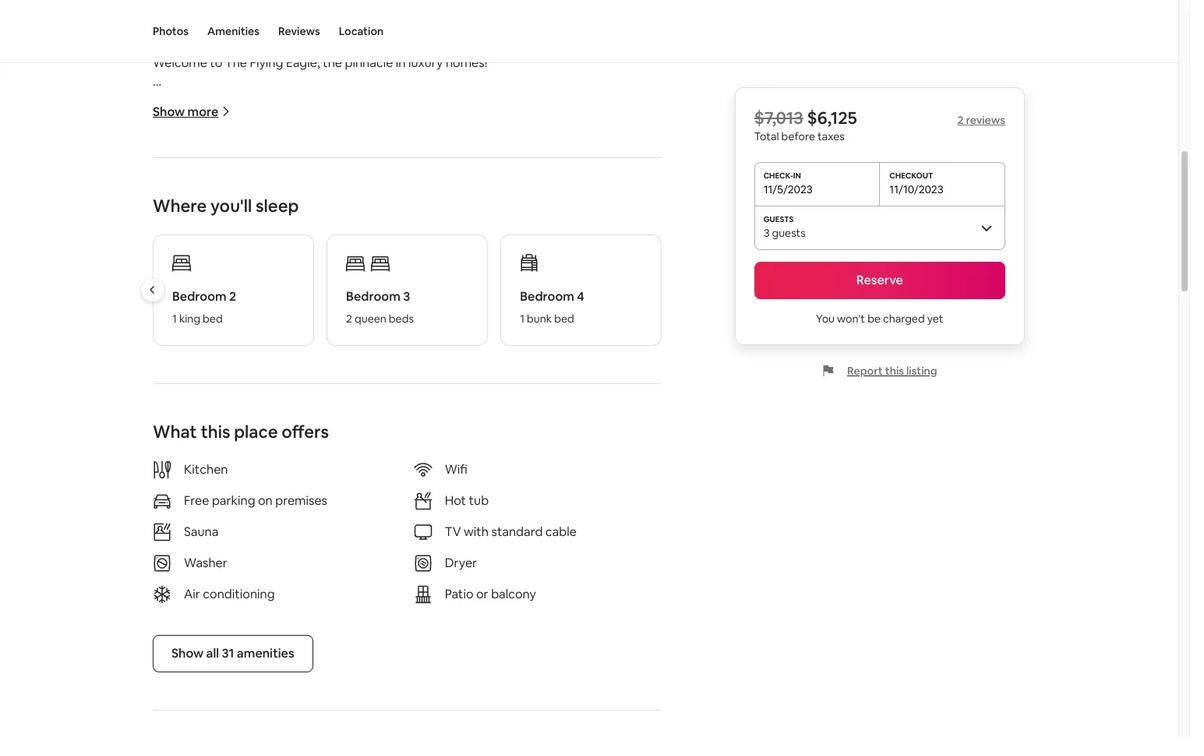 Task type: vqa. For each thing, say whether or not it's contained in the screenshot.
bed inside the BEDROOM 4 1 BUNK BED
yes



Task type: locate. For each thing, give the bounding box(es) containing it.
1 left king
[[172, 312, 177, 326]]

2 vertical spatial 2
[[346, 312, 352, 326]]

this left listing
[[886, 364, 904, 378]]

free
[[184, 492, 209, 509]]

yet
[[928, 312, 944, 326]]

3 bedroom from the left
[[520, 288, 575, 305]]

beds
[[389, 312, 414, 326]]

0 vertical spatial show
[[153, 103, 185, 120]]

2 horizontal spatial 2
[[958, 113, 964, 127]]

bedroom inside bedroom 4 1 bunk bed
[[520, 288, 575, 305]]

king
[[179, 312, 200, 326]]

this up kitchen
[[201, 421, 230, 443]]

reviews
[[966, 113, 1006, 127]]

bedroom up bunk
[[520, 288, 575, 305]]

reserve button
[[754, 262, 1006, 299]]

show left more on the top of the page
[[153, 103, 185, 120]]

standard
[[492, 524, 543, 540]]

1 horizontal spatial bedroom
[[346, 288, 401, 305]]

patio
[[445, 586, 474, 602]]

what
[[153, 421, 197, 443]]

1 horizontal spatial bed
[[555, 312, 574, 326]]

show left all on the left of the page
[[172, 645, 204, 662]]

1 for bedroom 4
[[520, 312, 525, 326]]

2
[[958, 113, 964, 127], [229, 288, 236, 305], [346, 312, 352, 326]]

kitchen
[[184, 461, 228, 478]]

0 horizontal spatial 2
[[229, 288, 236, 305]]

bed right bunk
[[555, 312, 574, 326]]

bedroom inside the bedroom 3 2 queen beds
[[346, 288, 401, 305]]

1 horizontal spatial 1
[[520, 312, 525, 326]]

what this place offers
[[153, 421, 329, 443]]

amenities
[[207, 24, 260, 38]]

amenities
[[237, 645, 294, 662]]

2 bed from the left
[[555, 312, 574, 326]]

3 up beds
[[403, 288, 410, 305]]

conditioning
[[203, 586, 275, 602]]

1 horizontal spatial this
[[886, 364, 904, 378]]

3 inside dropdown button
[[764, 226, 770, 240]]

bed inside bedroom 4 1 bunk bed
[[555, 312, 574, 326]]

3
[[764, 226, 770, 240], [403, 288, 410, 305]]

or
[[476, 586, 489, 602]]

tv
[[445, 524, 461, 540]]

1 1 from the left
[[172, 312, 177, 326]]

cable
[[546, 524, 577, 540]]

1 inside bedroom 4 1 bunk bed
[[520, 312, 525, 326]]

hot tub
[[445, 492, 489, 509]]

0 vertical spatial this
[[886, 364, 904, 378]]

0 vertical spatial 3
[[764, 226, 770, 240]]

on
[[258, 492, 273, 509]]

show
[[153, 103, 185, 120], [172, 645, 204, 662]]

you won't be charged yet
[[816, 312, 944, 326]]

3 left guests
[[764, 226, 770, 240]]

bedroom 3 2 queen beds
[[346, 288, 414, 326]]

2 bedroom from the left
[[346, 288, 401, 305]]

bedroom up king
[[172, 288, 227, 305]]

0 vertical spatial 2
[[958, 113, 964, 127]]

0 horizontal spatial 1
[[172, 312, 177, 326]]

show for show more
[[153, 103, 185, 120]]

wifi
[[445, 461, 468, 478]]

0 horizontal spatial this
[[201, 421, 230, 443]]

1 vertical spatial 3
[[403, 288, 410, 305]]

1
[[172, 312, 177, 326], [520, 312, 525, 326]]

2 reviews
[[958, 113, 1006, 127]]

queen
[[355, 312, 387, 326]]

space
[[178, 36, 213, 52]]

0 horizontal spatial 3
[[403, 288, 410, 305]]

sauna
[[184, 524, 219, 540]]

show inside show all 31 amenities button
[[172, 645, 204, 662]]

1 horizontal spatial 3
[[764, 226, 770, 240]]

0 horizontal spatial bed
[[203, 312, 223, 326]]

taxes
[[818, 129, 845, 143]]

2 1 from the left
[[520, 312, 525, 326]]

1 left bunk
[[520, 312, 525, 326]]

charged
[[883, 312, 925, 326]]

parking
[[212, 492, 255, 509]]

this
[[886, 364, 904, 378], [201, 421, 230, 443]]

show more
[[153, 103, 219, 120]]

1 vertical spatial this
[[201, 421, 230, 443]]

all
[[206, 645, 219, 662]]

1 bedroom from the left
[[172, 288, 227, 305]]

bed right king
[[203, 312, 223, 326]]

0 horizontal spatial bedroom
[[172, 288, 227, 305]]

previous image
[[148, 285, 158, 295]]

2 horizontal spatial bedroom
[[520, 288, 575, 305]]

bed inside bedroom 2 1 king bed
[[203, 312, 223, 326]]

place
[[234, 421, 278, 443]]

1 bed from the left
[[203, 312, 223, 326]]

bed
[[203, 312, 223, 326], [555, 312, 574, 326]]

where
[[153, 195, 207, 216]]

bedroom for bedroom 4
[[520, 288, 575, 305]]

1 inside bedroom 2 1 king bed
[[172, 312, 177, 326]]

washer
[[184, 555, 227, 571]]

tv with standard cable
[[445, 524, 577, 540]]

bedroom
[[172, 288, 227, 305], [346, 288, 401, 305], [520, 288, 575, 305]]

1 vertical spatial 2
[[229, 288, 236, 305]]

1 horizontal spatial 2
[[346, 312, 352, 326]]

bedroom inside bedroom 2 1 king bed
[[172, 288, 227, 305]]

11/5/2023
[[764, 182, 813, 196]]

bedroom up the queen at left top
[[346, 288, 401, 305]]

1 vertical spatial show
[[172, 645, 204, 662]]

where you'll sleep
[[153, 195, 299, 216]]



Task type: describe. For each thing, give the bounding box(es) containing it.
11/10/2023
[[890, 182, 944, 196]]

$7,013
[[754, 107, 804, 129]]

more
[[188, 103, 219, 120]]

photos
[[153, 24, 189, 38]]

show for show all 31 amenities
[[172, 645, 204, 662]]

report this listing
[[848, 364, 938, 378]]

bedroom 4 1 bunk bed
[[520, 288, 585, 326]]

this for report
[[886, 364, 904, 378]]

1 for bedroom 2
[[172, 312, 177, 326]]

$6,125
[[807, 107, 858, 129]]

2 inside the bedroom 3 2 queen beds
[[346, 312, 352, 326]]

2 reviews button
[[958, 113, 1006, 127]]

the
[[153, 36, 175, 52]]

2 inside bedroom 2 1 king bed
[[229, 288, 236, 305]]

bed for 4
[[555, 312, 574, 326]]

won't
[[837, 312, 866, 326]]

with
[[464, 524, 489, 540]]

report
[[848, 364, 883, 378]]

you'll
[[211, 195, 252, 216]]

location
[[339, 24, 384, 38]]

patio or balcony
[[445, 586, 536, 602]]

reserve
[[857, 272, 904, 288]]

air conditioning
[[184, 586, 275, 602]]

dryer
[[445, 555, 477, 571]]

bed for 2
[[203, 312, 223, 326]]

31
[[222, 645, 234, 662]]

amenities button
[[207, 0, 260, 62]]

bedroom 2 1 king bed
[[172, 288, 236, 326]]

listing
[[907, 364, 938, 378]]

photos button
[[153, 0, 189, 62]]

show more button
[[153, 103, 231, 120]]

before
[[782, 129, 816, 143]]

this for what
[[201, 421, 230, 443]]

reviews button
[[278, 0, 320, 62]]

balcony
[[491, 586, 536, 602]]

$7,013 $6,125 total before taxes
[[754, 107, 858, 143]]

total
[[754, 129, 779, 143]]

4
[[577, 288, 585, 305]]

premises
[[275, 492, 327, 509]]

the space
[[153, 36, 213, 52]]

tub
[[469, 492, 489, 509]]

location button
[[339, 0, 384, 62]]

3 guests
[[764, 226, 806, 240]]

bedroom for bedroom 2
[[172, 288, 227, 305]]

3 guests button
[[754, 206, 1006, 250]]

report this listing button
[[823, 364, 938, 378]]

offers
[[282, 421, 329, 443]]

show all 31 amenities
[[172, 645, 294, 662]]

be
[[868, 312, 881, 326]]

you
[[816, 312, 835, 326]]

sleep
[[256, 195, 299, 216]]

hot
[[445, 492, 466, 509]]

reviews
[[278, 24, 320, 38]]

show all 31 amenities button
[[153, 635, 313, 673]]

bedroom for bedroom 3
[[346, 288, 401, 305]]

air
[[184, 586, 200, 602]]

free parking on premises
[[184, 492, 327, 509]]

guests
[[772, 226, 806, 240]]

3 inside the bedroom 3 2 queen beds
[[403, 288, 410, 305]]

bunk
[[527, 312, 552, 326]]



